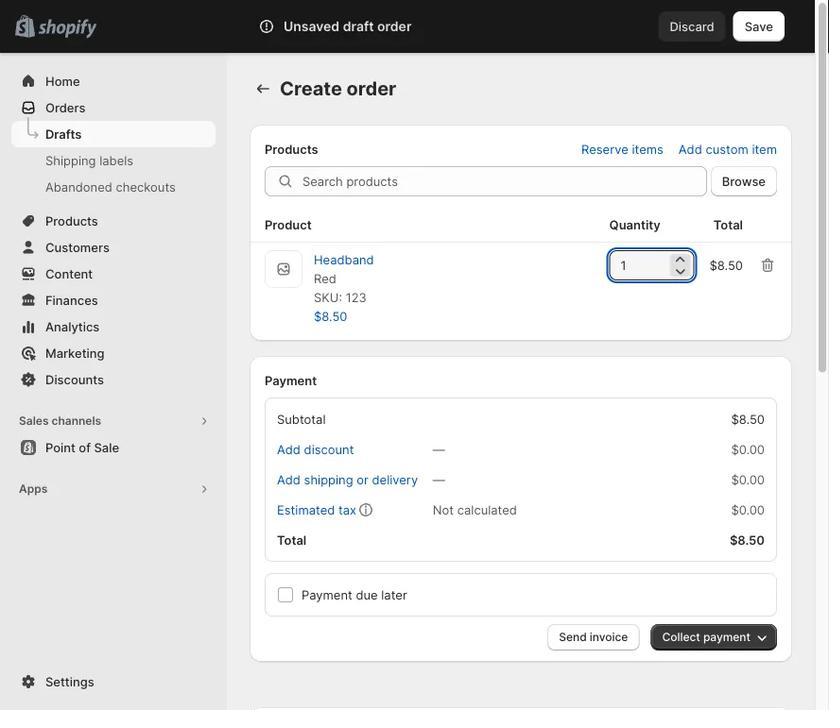Task type: vqa. For each thing, say whether or not it's contained in the screenshot.
More actions
no



Task type: locate. For each thing, give the bounding box(es) containing it.
add
[[679, 142, 702, 156], [277, 442, 301, 457], [277, 473, 301, 487]]

shopify image
[[38, 19, 97, 38]]

add inside add discount button
[[277, 442, 301, 457]]

add left the custom
[[679, 142, 702, 156]]

shipping labels link
[[11, 147, 216, 174]]

estimated tax button
[[266, 497, 368, 524]]

2 $0.00 from the top
[[731, 473, 765, 487]]

add up estimated
[[277, 473, 301, 487]]

products down create in the left of the page
[[265, 142, 318, 156]]

1 $0.00 from the top
[[731, 442, 765, 457]]

due
[[356, 588, 378, 603]]

reserve items button
[[570, 136, 675, 163]]

products up "customers" at top
[[45, 214, 98, 228]]

1 vertical spatial —
[[433, 473, 445, 487]]

order
[[377, 18, 412, 35], [346, 77, 396, 100]]

content link
[[11, 261, 216, 287]]

item
[[752, 142, 777, 156]]

0 horizontal spatial total
[[277, 533, 307, 548]]

0 vertical spatial payment
[[265, 373, 317, 388]]

1 vertical spatial order
[[346, 77, 396, 100]]

add for add custom item
[[679, 142, 702, 156]]

—
[[433, 442, 445, 457], [433, 473, 445, 487]]

content
[[45, 267, 93, 281]]

add custom item button
[[667, 136, 788, 163]]

payment for payment due later
[[302, 588, 352, 603]]

$0.00
[[731, 442, 765, 457], [731, 473, 765, 487], [731, 503, 765, 518]]

$8.50
[[710, 258, 743, 273], [314, 309, 347, 324], [731, 412, 765, 427], [730, 533, 765, 548]]

2 — from the top
[[433, 473, 445, 487]]

payment
[[265, 373, 317, 388], [302, 588, 352, 603]]

1 — from the top
[[433, 442, 445, 457]]

total
[[713, 217, 743, 232], [277, 533, 307, 548]]

0 vertical spatial add
[[679, 142, 702, 156]]

payment
[[703, 631, 751, 645]]

headband
[[314, 252, 374, 267]]

1 vertical spatial $0.00
[[731, 473, 765, 487]]

123
[[346, 290, 367, 305]]

3 $0.00 from the top
[[731, 503, 765, 518]]

add discount
[[277, 442, 354, 457]]

sku:
[[314, 290, 342, 305]]

0 vertical spatial products
[[265, 142, 318, 156]]

send
[[559, 631, 587, 645]]

product
[[265, 217, 312, 232]]

collect payment button
[[651, 625, 777, 651]]

products
[[265, 142, 318, 156], [45, 214, 98, 228]]

finances
[[45, 293, 98, 308]]

discount
[[304, 442, 354, 457]]

search button
[[227, 11, 658, 42]]

quantity
[[609, 217, 660, 232]]

finances link
[[11, 287, 216, 314]]

abandoned checkouts link
[[11, 174, 216, 200]]

add inside add custom item button
[[679, 142, 702, 156]]

create
[[280, 77, 342, 100]]

1 horizontal spatial products
[[265, 142, 318, 156]]

2 vertical spatial $0.00
[[731, 503, 765, 518]]

marketing
[[45, 346, 104, 361]]

labels
[[99, 153, 133, 168]]

orders
[[45, 100, 86, 115]]

0 vertical spatial order
[[377, 18, 412, 35]]

total down estimated
[[277, 533, 307, 548]]

order right draft
[[377, 18, 412, 35]]

of
[[79, 441, 91, 455]]

$8.50 inside headband red sku: 123 $8.50
[[314, 309, 347, 324]]

add for add discount
[[277, 442, 301, 457]]

0 vertical spatial total
[[713, 217, 743, 232]]

home
[[45, 74, 80, 88]]

add down subtotal on the left of page
[[277, 442, 301, 457]]

payment left due
[[302, 588, 352, 603]]

home link
[[11, 68, 216, 95]]

send invoice button
[[548, 625, 639, 651]]

1 vertical spatial add
[[277, 442, 301, 457]]

shipping
[[304, 473, 353, 487]]

point of sale
[[45, 441, 119, 455]]

1 vertical spatial total
[[277, 533, 307, 548]]

0 vertical spatial $0.00
[[731, 442, 765, 457]]

2 vertical spatial add
[[277, 473, 301, 487]]

order right create in the left of the page
[[346, 77, 396, 100]]

payment up subtotal on the left of page
[[265, 373, 317, 388]]

Search products text field
[[302, 166, 707, 197]]

subtotal
[[277, 412, 326, 427]]

add custom item
[[679, 142, 777, 156]]

customers
[[45, 240, 110, 255]]

analytics
[[45, 320, 100, 334]]

add shipping or delivery
[[277, 473, 418, 487]]

point
[[45, 441, 76, 455]]

0 horizontal spatial products
[[45, 214, 98, 228]]

total down browse button
[[713, 217, 743, 232]]

draft
[[343, 18, 374, 35]]

not calculated
[[433, 503, 517, 518]]

1 vertical spatial payment
[[302, 588, 352, 603]]

discard link
[[658, 11, 726, 42]]

— for add shipping or delivery
[[433, 473, 445, 487]]

0 vertical spatial —
[[433, 442, 445, 457]]

None number field
[[609, 251, 666, 281]]

add inside add shipping or delivery button
[[277, 473, 301, 487]]

create order
[[280, 77, 396, 100]]

— for add discount
[[433, 442, 445, 457]]



Task type: describe. For each thing, give the bounding box(es) containing it.
add shipping or delivery button
[[266, 467, 429, 493]]

orders link
[[11, 95, 216, 121]]

payment for payment
[[265, 373, 317, 388]]

apps button
[[11, 476, 216, 503]]

items
[[632, 142, 663, 156]]

headband link
[[314, 252, 374, 267]]

collect
[[662, 631, 700, 645]]

shipping
[[45, 153, 96, 168]]

red
[[314, 271, 336, 286]]

estimated
[[277, 503, 335, 518]]

channels
[[52, 415, 101, 428]]

analytics link
[[11, 314, 216, 340]]

settings
[[45, 675, 94, 690]]

or
[[357, 473, 369, 487]]

later
[[381, 588, 407, 603]]

delivery
[[372, 473, 418, 487]]

custom
[[706, 142, 748, 156]]

abandoned
[[45, 180, 112, 194]]

marketing link
[[11, 340, 216, 367]]

unsaved draft order
[[284, 18, 412, 35]]

drafts
[[45, 127, 82, 141]]

add discount button
[[266, 437, 365, 463]]

discard
[[670, 19, 714, 34]]

payment due later
[[302, 588, 407, 603]]

customers link
[[11, 234, 216, 261]]

point of sale button
[[0, 435, 227, 461]]

drafts link
[[11, 121, 216, 147]]

collect payment
[[662, 631, 751, 645]]

1 horizontal spatial total
[[713, 217, 743, 232]]

$0.00 for add shipping or delivery
[[731, 473, 765, 487]]

1 vertical spatial products
[[45, 214, 98, 228]]

shipping labels
[[45, 153, 133, 168]]

discounts
[[45, 372, 104, 387]]

search
[[258, 19, 298, 34]]

products link
[[11, 208, 216, 234]]

estimated tax
[[277, 503, 356, 518]]

discounts link
[[11, 367, 216, 393]]

sales
[[19, 415, 49, 428]]

add for add shipping or delivery
[[277, 473, 301, 487]]

save button
[[733, 11, 785, 42]]

invoice
[[590, 631, 628, 645]]

not
[[433, 503, 454, 518]]

browse button
[[711, 166, 777, 197]]

$0.00 for add discount
[[731, 442, 765, 457]]

unsaved
[[284, 18, 340, 35]]

$8.50 button
[[302, 303, 359, 330]]

save
[[745, 19, 773, 34]]

sales channels button
[[11, 408, 216, 435]]

checkouts
[[116, 180, 176, 194]]

headband red sku: 123 $8.50
[[314, 252, 374, 324]]

send invoice
[[559, 631, 628, 645]]

sale
[[94, 441, 119, 455]]

sales channels
[[19, 415, 101, 428]]

browse
[[722, 174, 766, 189]]

reserve
[[581, 142, 628, 156]]

abandoned checkouts
[[45, 180, 176, 194]]

reserve items
[[581, 142, 663, 156]]

apps
[[19, 483, 48, 496]]

tax
[[338, 503, 356, 518]]

calculated
[[457, 503, 517, 518]]

point of sale link
[[11, 435, 216, 461]]

settings link
[[11, 669, 216, 696]]



